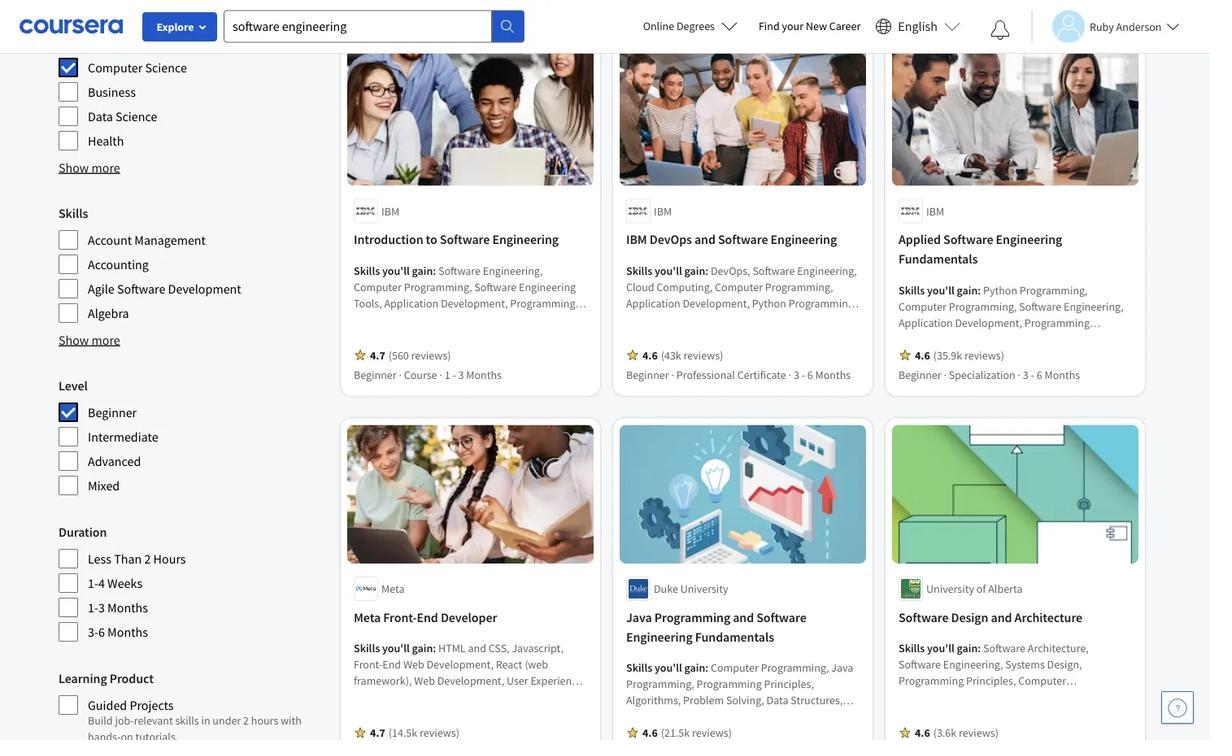 Task type: vqa. For each thing, say whether or not it's contained in the screenshot.
can on the bottom
no



Task type: locate. For each thing, give the bounding box(es) containing it.
hours
[[251, 714, 279, 728]]

fundamentals down the "applied"
[[899, 251, 978, 267]]

- for fundamentals
[[1032, 367, 1035, 382]]

6 right specialization on the right of the page
[[1037, 367, 1043, 382]]

1 · from the left
[[399, 367, 402, 382]]

·
[[399, 367, 402, 382], [440, 367, 443, 382], [672, 367, 675, 382], [789, 367, 792, 382], [944, 367, 947, 382], [1019, 367, 1021, 382]]

beginner · specialization · 3 - 6 months
[[899, 367, 1081, 382]]

skills you'll gain : down programming
[[627, 661, 711, 675]]

software design and architecture
[[899, 609, 1083, 626]]

months right 1
[[467, 367, 502, 382]]

: for programming
[[706, 661, 709, 675]]

show more down algebra
[[59, 332, 120, 348]]

development
[[168, 281, 242, 297]]

skills you'll gain : down the "applied"
[[899, 283, 984, 297]]

3 - from the left
[[1032, 367, 1035, 382]]

gain down applied software engineering fundamentals
[[958, 283, 978, 297]]

1 vertical spatial show more button
[[59, 330, 120, 350]]

reviews) up the beginner · course · 1 - 3 months at the left of the page
[[411, 348, 451, 363]]

coursera image
[[20, 13, 123, 39]]

2 inside duration group
[[144, 551, 151, 567]]

1 1- from the top
[[88, 575, 98, 592]]

6
[[808, 367, 814, 382], [1037, 367, 1043, 382], [98, 624, 105, 640]]

data science
[[88, 108, 157, 125]]

beginner down (35.9k
[[899, 367, 942, 382]]

· right specialization on the right of the page
[[1019, 367, 1021, 382]]

applied software engineering fundamentals link
[[899, 230, 1133, 269]]

show more button for health
[[59, 158, 120, 177]]

and inside java programming and software engineering fundamentals
[[733, 609, 755, 626]]

1-3 months
[[88, 600, 148, 616]]

4.6
[[643, 348, 658, 363], [916, 348, 931, 363], [643, 726, 658, 740], [916, 726, 931, 740]]

: down applied software engineering fundamentals
[[978, 283, 982, 297]]

science down explore
[[145, 59, 187, 76]]

beginner for introduction to software engineering
[[354, 367, 397, 382]]

university
[[681, 582, 729, 596], [927, 582, 975, 596]]

reviews) up professional
[[684, 348, 724, 363]]

0 horizontal spatial -
[[453, 367, 456, 382]]

you'll for devops
[[655, 263, 683, 278]]

more down algebra
[[92, 332, 120, 348]]

gain down devops on the top
[[685, 263, 706, 278]]

skills you'll gain :
[[354, 263, 439, 278], [627, 263, 711, 278], [899, 283, 984, 297], [354, 641, 439, 656], [899, 641, 984, 656], [627, 661, 711, 675]]

business
[[88, 84, 136, 100]]

skills you'll gain : for design
[[899, 641, 984, 656]]

1 show more button from the top
[[59, 158, 120, 177]]

1 vertical spatial show
[[59, 332, 89, 348]]

gain for to
[[412, 263, 433, 278]]

0 vertical spatial 2
[[144, 551, 151, 567]]

skills
[[59, 205, 88, 221], [354, 263, 380, 278], [627, 263, 653, 278], [899, 283, 926, 297], [354, 641, 380, 656], [899, 641, 926, 656], [627, 661, 653, 675]]

find your new career
[[759, 19, 861, 33]]

engineering
[[493, 231, 559, 248], [771, 231, 838, 248], [997, 231, 1063, 248], [627, 629, 693, 645]]

· left 1
[[440, 367, 443, 382]]

meta
[[382, 582, 405, 596], [354, 609, 381, 626]]

meta up 'front-'
[[382, 582, 405, 596]]

reviews) right (3.6k
[[960, 726, 999, 740]]

ibm up devops on the top
[[654, 204, 672, 218]]

university left of
[[927, 582, 975, 596]]

1 horizontal spatial fundamentals
[[899, 251, 978, 267]]

meta front-end developer link
[[354, 608, 588, 627]]

4.6 (43k reviews)
[[643, 348, 724, 363]]

4.6 left (43k
[[643, 348, 658, 363]]

meta left 'front-'
[[354, 609, 381, 626]]

1-4 weeks
[[88, 575, 143, 592]]

algebra
[[88, 305, 129, 321]]

show down algebra
[[59, 332, 89, 348]]

3-
[[88, 624, 98, 640]]

show more button for algebra
[[59, 330, 120, 350]]

1 vertical spatial science
[[116, 108, 157, 125]]

learning product
[[59, 671, 154, 687]]

0 vertical spatial show
[[59, 160, 89, 176]]

science for data science
[[116, 108, 157, 125]]

more for algebra
[[92, 332, 120, 348]]

management
[[135, 232, 206, 248]]

ibm devops and software engineering link
[[627, 230, 860, 249]]

1 show more from the top
[[59, 160, 120, 176]]

software inside skills group
[[117, 281, 166, 297]]

2 left hours
[[243, 714, 249, 728]]

6 down the 1-3 months at bottom
[[98, 624, 105, 640]]

show more down health on the top of the page
[[59, 160, 120, 176]]

2 show more from the top
[[59, 332, 120, 348]]

show notifications image
[[991, 20, 1011, 40]]

science
[[145, 59, 187, 76], [116, 108, 157, 125]]

: down to
[[433, 263, 436, 278]]

: for design
[[978, 641, 982, 656]]

university of alberta
[[927, 582, 1023, 596]]

skills you'll gain : for devops
[[627, 263, 711, 278]]

with
[[281, 714, 302, 728]]

2 horizontal spatial 6
[[1037, 367, 1043, 382]]

0 horizontal spatial fundamentals
[[696, 629, 775, 645]]

university up programming
[[681, 582, 729, 596]]

science down 'business'
[[116, 108, 157, 125]]

show down health on the top of the page
[[59, 160, 89, 176]]

guided
[[88, 697, 127, 714]]

4.6 for 4.6 (43k reviews)
[[643, 348, 658, 363]]

advanced
[[88, 453, 141, 470]]

4.6 left (3.6k
[[916, 726, 931, 740]]

gain for devops
[[685, 263, 706, 278]]

1 horizontal spatial 6
[[808, 367, 814, 382]]

programming
[[655, 609, 731, 626]]

hours
[[153, 551, 186, 567]]

duke university
[[654, 582, 729, 596]]

ibm for ibm
[[654, 204, 672, 218]]

· down (35.9k
[[944, 367, 947, 382]]

introduction
[[354, 231, 424, 248]]

1 vertical spatial meta
[[354, 609, 381, 626]]

you'll down 'front-'
[[383, 641, 410, 656]]

2 more from the top
[[92, 332, 120, 348]]

science for computer science
[[145, 59, 187, 76]]

2 horizontal spatial and
[[992, 609, 1013, 626]]

gain down design
[[958, 641, 978, 656]]

gain down java programming and software engineering fundamentals
[[685, 661, 706, 675]]

1- up 3-
[[88, 600, 98, 616]]

applied software engineering fundamentals
[[899, 231, 1063, 267]]

agile
[[88, 281, 115, 297]]

gain down to
[[412, 263, 433, 278]]

java programming and software engineering fundamentals
[[627, 609, 807, 645]]

and right programming
[[733, 609, 755, 626]]

explore button
[[142, 12, 217, 42]]

- right 1
[[453, 367, 456, 382]]

- right certificate
[[802, 367, 806, 382]]

: down design
[[978, 641, 982, 656]]

beginner up intermediate
[[88, 404, 137, 421]]

you'll down the "applied"
[[928, 283, 955, 297]]

reviews) for (35.9k reviews)
[[965, 348, 1005, 363]]

3 right specialization on the right of the page
[[1024, 367, 1029, 382]]

show more for algebra
[[59, 332, 120, 348]]

account management
[[88, 232, 206, 248]]

skills you'll gain : down 'front-'
[[354, 641, 439, 656]]

applied
[[899, 231, 942, 248]]

2 1- from the top
[[88, 600, 98, 616]]

reviews) right (21.5k
[[693, 726, 732, 740]]

fundamentals
[[899, 251, 978, 267], [696, 629, 775, 645]]

· down (43k
[[672, 367, 675, 382]]

skills you'll gain : down introduction
[[354, 263, 439, 278]]

show for algebra
[[59, 332, 89, 348]]

projects
[[130, 697, 174, 714]]

1 horizontal spatial 2
[[243, 714, 249, 728]]

1 vertical spatial 4.7
[[370, 726, 385, 740]]

fundamentals down programming
[[696, 629, 775, 645]]

6 right certificate
[[808, 367, 814, 382]]

find your new career link
[[751, 16, 869, 37]]

show more button
[[59, 158, 120, 177], [59, 330, 120, 350]]

None search field
[[224, 10, 525, 43]]

find
[[759, 19, 780, 33]]

2 right than
[[144, 551, 151, 567]]

-
[[453, 367, 456, 382], [802, 367, 806, 382], [1032, 367, 1035, 382]]

more down health on the top of the page
[[92, 160, 120, 176]]

: down ibm devops and software engineering
[[706, 263, 709, 278]]

1 horizontal spatial -
[[802, 367, 806, 382]]

1 vertical spatial fundamentals
[[696, 629, 775, 645]]

show more
[[59, 160, 120, 176], [59, 332, 120, 348]]

online
[[643, 19, 675, 33]]

you'll for to
[[383, 263, 410, 278]]

reviews) up specialization on the right of the page
[[965, 348, 1005, 363]]

4.6 (3.6k reviews)
[[916, 726, 999, 740]]

1 vertical spatial 1-
[[88, 600, 98, 616]]

and right devops on the top
[[695, 231, 716, 248]]

1 4.7 from the top
[[370, 348, 385, 363]]

· down (560
[[399, 367, 402, 382]]

months down weeks
[[107, 600, 148, 616]]

0 vertical spatial show more
[[59, 160, 120, 176]]

duration group
[[59, 522, 325, 643]]

reviews) for (3.6k reviews)
[[960, 726, 999, 740]]

show
[[59, 160, 89, 176], [59, 332, 89, 348]]

: down end
[[433, 641, 436, 656]]

1 more from the top
[[92, 160, 120, 176]]

1 vertical spatial 2
[[243, 714, 249, 728]]

more for health
[[92, 160, 120, 176]]

0 vertical spatial more
[[92, 160, 120, 176]]

2 inside build job-relevant skills in under 2 hours with hands-on tutorials.
[[243, 714, 249, 728]]

data
[[88, 108, 113, 125]]

- for engineering
[[453, 367, 456, 382]]

you'll for front-
[[383, 641, 410, 656]]

2 4.7 from the top
[[370, 726, 385, 740]]

· right certificate
[[789, 367, 792, 382]]

you'll for programming
[[655, 661, 683, 675]]

0 horizontal spatial 2
[[144, 551, 151, 567]]

1 horizontal spatial meta
[[382, 582, 405, 596]]

2 horizontal spatial -
[[1032, 367, 1035, 382]]

ibm left devops on the top
[[627, 231, 648, 248]]

months
[[467, 367, 502, 382], [816, 367, 851, 382], [1045, 367, 1081, 382], [107, 600, 148, 616], [107, 624, 148, 640]]

4.7 left (14.5k
[[370, 726, 385, 740]]

gain down meta front-end developer
[[412, 641, 433, 656]]

1 vertical spatial more
[[92, 332, 120, 348]]

4.6 left (35.9k
[[916, 348, 931, 363]]

4.7 left (560
[[370, 348, 385, 363]]

0 horizontal spatial meta
[[354, 609, 381, 626]]

0 vertical spatial show more button
[[59, 158, 120, 177]]

and
[[695, 231, 716, 248], [733, 609, 755, 626], [992, 609, 1013, 626]]

4.7 for 4.7 (560 reviews)
[[370, 348, 385, 363]]

1 horizontal spatial university
[[927, 582, 975, 596]]

6 inside duration group
[[98, 624, 105, 640]]

0 horizontal spatial 6
[[98, 624, 105, 640]]

0 vertical spatial science
[[145, 59, 187, 76]]

developer
[[441, 609, 497, 626]]

less than 2 hours
[[88, 551, 186, 567]]

months down the 1-3 months at bottom
[[107, 624, 148, 640]]

gain for programming
[[685, 661, 706, 675]]

0 horizontal spatial university
[[681, 582, 729, 596]]

beginner down (560
[[354, 367, 397, 382]]

0 vertical spatial meta
[[382, 582, 405, 596]]

(43k
[[661, 348, 682, 363]]

0 vertical spatial 4.7
[[370, 348, 385, 363]]

: down java programming and software engineering fundamentals
[[706, 661, 709, 675]]

1- for 4
[[88, 575, 98, 592]]

2 show more button from the top
[[59, 330, 120, 350]]

reviews) right (14.5k
[[420, 726, 460, 740]]

3 · from the left
[[672, 367, 675, 382]]

3 down 4
[[98, 600, 105, 616]]

skills you'll gain : down design
[[899, 641, 984, 656]]

architecture
[[1015, 609, 1083, 626]]

:
[[433, 263, 436, 278], [706, 263, 709, 278], [978, 283, 982, 297], [433, 641, 436, 656], [978, 641, 982, 656], [706, 661, 709, 675]]

1- down the less
[[88, 575, 98, 592]]

2 show from the top
[[59, 332, 89, 348]]

skills you'll gain : down devops on the top
[[627, 263, 711, 278]]

beginner down (43k
[[627, 367, 669, 382]]

show more button down health on the top of the page
[[59, 158, 120, 177]]

learning
[[59, 671, 107, 687]]

gain
[[412, 263, 433, 278], [685, 263, 706, 278], [958, 283, 978, 297], [412, 641, 433, 656], [958, 641, 978, 656], [685, 661, 706, 675]]

specialization
[[950, 367, 1016, 382]]

computer science
[[88, 59, 187, 76]]

4.6 left (21.5k
[[643, 726, 658, 740]]

more
[[92, 160, 120, 176], [92, 332, 120, 348]]

and down alberta
[[992, 609, 1013, 626]]

1 - from the left
[[453, 367, 456, 382]]

gain for front-
[[412, 641, 433, 656]]

skills you'll gain : for to
[[354, 263, 439, 278]]

you'll down devops on the top
[[655, 263, 683, 278]]

you'll down programming
[[655, 661, 683, 675]]

0 vertical spatial 1-
[[88, 575, 98, 592]]

1 horizontal spatial and
[[733, 609, 755, 626]]

1 vertical spatial show more
[[59, 332, 120, 348]]

show more button down algebra
[[59, 330, 120, 350]]

- right specialization on the right of the page
[[1032, 367, 1035, 382]]

ruby anderson button
[[1032, 10, 1180, 43]]

gain for design
[[958, 641, 978, 656]]

intermediate
[[88, 429, 158, 445]]

you'll down design
[[928, 641, 955, 656]]

skills you'll gain : for software
[[899, 283, 984, 297]]

and for devops
[[695, 231, 716, 248]]

0 horizontal spatial and
[[695, 231, 716, 248]]

on
[[121, 730, 133, 741]]

you'll for software
[[928, 283, 955, 297]]

ibm up the "applied"
[[927, 204, 945, 218]]

guided projects
[[88, 697, 174, 714]]

ibm up introduction
[[382, 204, 400, 218]]

2
[[144, 551, 151, 567], [243, 714, 249, 728]]

engineering inside applied software engineering fundamentals
[[997, 231, 1063, 248]]

alberta
[[989, 582, 1023, 596]]

you'll down introduction
[[383, 263, 410, 278]]

1 show from the top
[[59, 160, 89, 176]]

0 vertical spatial fundamentals
[[899, 251, 978, 267]]



Task type: describe. For each thing, give the bounding box(es) containing it.
agile software development
[[88, 281, 242, 297]]

your
[[783, 19, 804, 33]]

software design and architecture link
[[899, 608, 1133, 627]]

front-
[[384, 609, 417, 626]]

accounting
[[88, 256, 149, 273]]

career
[[830, 19, 861, 33]]

4.6 (21.5k reviews)
[[643, 726, 732, 740]]

devops
[[650, 231, 692, 248]]

2 · from the left
[[440, 367, 443, 382]]

anderson
[[1117, 19, 1163, 34]]

show more for health
[[59, 160, 120, 176]]

than
[[114, 551, 142, 567]]

3 inside duration group
[[98, 600, 105, 616]]

explore
[[157, 20, 194, 34]]

course
[[404, 367, 437, 382]]

learning product group
[[59, 669, 325, 741]]

4.7 (14.5k reviews)
[[370, 726, 460, 740]]

degrees
[[677, 19, 715, 33]]

beginner for applied software engineering fundamentals
[[899, 367, 942, 382]]

3-6 months
[[88, 624, 148, 640]]

you'll for design
[[928, 641, 955, 656]]

build
[[88, 714, 113, 728]]

english button
[[869, 0, 968, 53]]

relevant
[[134, 714, 173, 728]]

1- for 3
[[88, 600, 98, 616]]

4
[[98, 575, 105, 592]]

(3.6k
[[934, 726, 957, 740]]

to
[[426, 231, 438, 248]]

account
[[88, 232, 132, 248]]

What do you want to learn? text field
[[224, 10, 492, 43]]

skills for ibm devops and software engineering
[[627, 263, 653, 278]]

: for to
[[433, 263, 436, 278]]

gain for software
[[958, 283, 978, 297]]

1 university from the left
[[681, 582, 729, 596]]

help center image
[[1169, 698, 1188, 718]]

duke
[[654, 582, 679, 596]]

duration
[[59, 524, 107, 540]]

: for front-
[[433, 641, 436, 656]]

java programming and software engineering fundamentals link
[[627, 608, 860, 647]]

reviews) for (14.5k reviews)
[[420, 726, 460, 740]]

ruby
[[1091, 19, 1115, 34]]

professional
[[677, 367, 736, 382]]

skills you'll gain : for front-
[[354, 641, 439, 656]]

health
[[88, 133, 124, 149]]

(14.5k
[[389, 726, 418, 740]]

under
[[213, 714, 241, 728]]

hands-
[[88, 730, 121, 741]]

months right certificate
[[816, 367, 851, 382]]

beginner · course · 1 - 3 months
[[354, 367, 502, 382]]

ibm for applied
[[927, 204, 945, 218]]

in
[[201, 714, 210, 728]]

skills for introduction to software engineering
[[354, 263, 380, 278]]

reviews) for (560 reviews)
[[411, 348, 451, 363]]

online degrees button
[[630, 8, 751, 44]]

introduction to software engineering link
[[354, 230, 588, 249]]

months right specialization on the right of the page
[[1045, 367, 1081, 382]]

fundamentals inside applied software engineering fundamentals
[[899, 251, 978, 267]]

build job-relevant skills in under 2 hours with hands-on tutorials.
[[88, 714, 302, 741]]

skills group
[[59, 203, 325, 324]]

software inside applied software engineering fundamentals
[[944, 231, 994, 248]]

end
[[417, 609, 438, 626]]

ruby anderson
[[1091, 19, 1163, 34]]

reviews) for (21.5k reviews)
[[693, 726, 732, 740]]

skills for java programming and software engineering fundamentals
[[627, 661, 653, 675]]

meta for meta front-end developer
[[354, 609, 381, 626]]

mixed
[[88, 478, 120, 494]]

introduction to software engineering
[[354, 231, 559, 248]]

(35.9k
[[934, 348, 963, 363]]

less
[[88, 551, 111, 567]]

beginner · professional certificate · 3 - 6 months
[[627, 367, 851, 382]]

2 - from the left
[[802, 367, 806, 382]]

5 · from the left
[[944, 367, 947, 382]]

(560
[[389, 348, 409, 363]]

job-
[[115, 714, 134, 728]]

engineering inside java programming and software engineering fundamentals
[[627, 629, 693, 645]]

beginner for ibm devops and software engineering
[[627, 367, 669, 382]]

4.6 for 4.6 (21.5k reviews)
[[643, 726, 658, 740]]

software inside java programming and software engineering fundamentals
[[757, 609, 807, 626]]

and for design
[[992, 609, 1013, 626]]

certificate
[[738, 367, 787, 382]]

level
[[59, 378, 88, 394]]

3 right certificate
[[794, 367, 800, 382]]

4.7 (560 reviews)
[[370, 348, 451, 363]]

weeks
[[107, 575, 143, 592]]

1
[[445, 367, 451, 382]]

(21.5k
[[661, 726, 690, 740]]

skills inside group
[[59, 205, 88, 221]]

skills for software design and architecture
[[899, 641, 926, 656]]

tutorials.
[[136, 730, 178, 741]]

ibm for introduction
[[382, 204, 400, 218]]

product
[[110, 671, 154, 687]]

show for health
[[59, 160, 89, 176]]

4.6 for 4.6 (35.9k reviews)
[[916, 348, 931, 363]]

: for software
[[978, 283, 982, 297]]

skills you'll gain : for programming
[[627, 661, 711, 675]]

4 · from the left
[[789, 367, 792, 382]]

4.6 (35.9k reviews)
[[916, 348, 1005, 363]]

fundamentals inside java programming and software engineering fundamentals
[[696, 629, 775, 645]]

6 · from the left
[[1019, 367, 1021, 382]]

design
[[952, 609, 989, 626]]

online degrees
[[643, 19, 715, 33]]

and for programming
[[733, 609, 755, 626]]

skills for applied software engineering fundamentals
[[899, 283, 926, 297]]

3 right 1
[[459, 367, 464, 382]]

level group
[[59, 376, 325, 496]]

subject group
[[59, 31, 325, 151]]

4.7 for 4.7 (14.5k reviews)
[[370, 726, 385, 740]]

4.6 for 4.6 (3.6k reviews)
[[916, 726, 931, 740]]

computer
[[88, 59, 143, 76]]

skills for meta front-end developer
[[354, 641, 380, 656]]

english
[[899, 18, 938, 35]]

new
[[806, 19, 828, 33]]

meta front-end developer
[[354, 609, 497, 626]]

beginner inside level group
[[88, 404, 137, 421]]

: for devops
[[706, 263, 709, 278]]

2 university from the left
[[927, 582, 975, 596]]

meta for meta
[[382, 582, 405, 596]]

reviews) for (43k reviews)
[[684, 348, 724, 363]]

subject
[[59, 33, 100, 49]]



